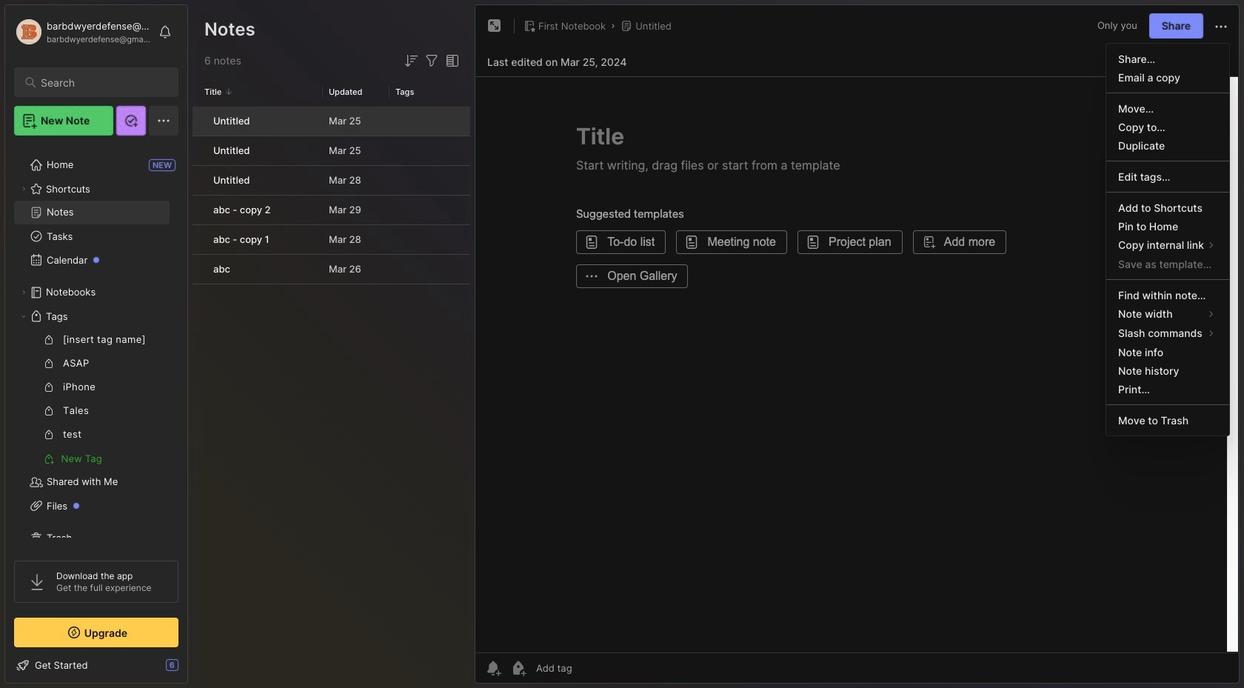 Task type: describe. For each thing, give the bounding box(es) containing it.
Slash commands field
[[1107, 324, 1230, 343]]

Help and Learning task checklist field
[[5, 653, 187, 677]]

expand tags image
[[19, 312, 28, 321]]

1 cell from the top
[[193, 107, 204, 136]]

3 cell from the top
[[193, 166, 204, 195]]

more actions image
[[1213, 18, 1230, 35]]

click to collapse image
[[187, 661, 198, 678]]

Note width field
[[1107, 304, 1230, 324]]

Add filters field
[[423, 52, 441, 70]]

dropdown list menu
[[1107, 49, 1230, 429]]

View options field
[[441, 52, 461, 70]]

5 cell from the top
[[193, 225, 204, 254]]

group inside tree
[[14, 328, 170, 470]]

Note Editor text field
[[476, 76, 1239, 653]]

Add tag field
[[535, 661, 647, 675]]

add filters image
[[423, 52, 441, 70]]



Task type: locate. For each thing, give the bounding box(es) containing it.
More actions field
[[1213, 16, 1230, 35]]

none search field inside main element
[[41, 73, 165, 91]]

tree inside main element
[[5, 144, 187, 559]]

expand notebooks image
[[19, 288, 28, 297]]

Sort options field
[[402, 52, 420, 70]]

6 cell from the top
[[193, 255, 204, 284]]

add tag image
[[510, 659, 527, 677]]

note window element
[[475, 4, 1240, 687]]

cell
[[193, 107, 204, 136], [193, 136, 204, 165], [193, 166, 204, 195], [193, 196, 204, 224], [193, 225, 204, 254], [193, 255, 204, 284]]

Copy internal link field
[[1107, 235, 1230, 255]]

add a reminder image
[[484, 659, 502, 677]]

expand note image
[[486, 17, 504, 35]]

tree
[[5, 144, 187, 559]]

Search text field
[[41, 76, 165, 90]]

group
[[14, 328, 170, 470]]

Account field
[[14, 17, 151, 47]]

None search field
[[41, 73, 165, 91]]

2 cell from the top
[[193, 136, 204, 165]]

4 cell from the top
[[193, 196, 204, 224]]

row group
[[193, 107, 470, 285]]

main element
[[0, 0, 193, 688]]



Task type: vqa. For each thing, say whether or not it's contained in the screenshot.
more actions image
yes



